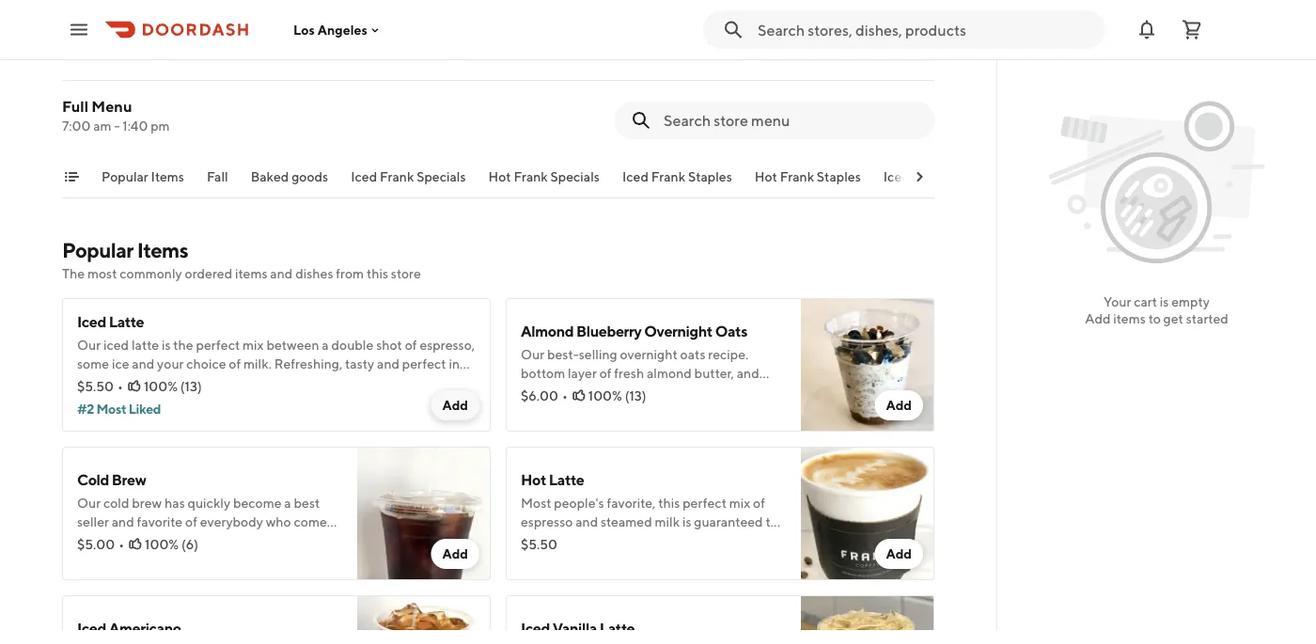 Task type: locate. For each thing, give the bounding box(es) containing it.
iced up our
[[77, 313, 106, 331]]

items left fall
[[151, 169, 184, 184]]

• down ice
[[118, 379, 123, 394]]

1 specials from the left
[[417, 169, 466, 184]]

iced americano image
[[357, 595, 491, 631]]

is inside iced latte our iced latte is the perfect mix between a double shot of espresso, some ice and your choice of milk. refreshing, tasty and perfect in any weather. 16 oz.
[[162, 337, 171, 353]]

items up commonly
[[137, 238, 188, 262]]

frank
[[380, 169, 414, 184], [514, 169, 548, 184], [651, 169, 686, 184], [780, 169, 814, 184]]

staples for hot frank staples
[[817, 169, 861, 184]]

of
[[87, 17, 98, 30], [405, 337, 417, 353], [229, 356, 241, 371]]

latte down $6.00 •
[[549, 471, 584, 489]]

•
[[118, 379, 123, 394], [562, 388, 568, 403], [119, 537, 124, 552]]

0 vertical spatial latte
[[109, 313, 144, 331]]

items
[[235, 266, 268, 281], [1114, 311, 1146, 326]]

2 staples from the left
[[817, 169, 861, 184]]

100%
[[144, 379, 178, 394], [588, 388, 622, 403], [145, 537, 179, 552]]

hot down $6.00
[[521, 471, 546, 489]]

perfect
[[196, 337, 240, 353], [402, 356, 446, 371]]

0 horizontal spatial latte
[[109, 313, 144, 331]]

items
[[151, 169, 184, 184], [137, 238, 188, 262]]

popular items the most commonly ordered items and dishes from this store
[[62, 238, 421, 281]]

shot
[[376, 337, 402, 353]]

1 horizontal spatial staples
[[817, 169, 861, 184]]

staples for iced frank staples
[[688, 169, 732, 184]]

is left the the
[[162, 337, 171, 353]]

iced for iced frank specials
[[351, 169, 377, 184]]

frank for iced frank staples
[[651, 169, 686, 184]]

latte
[[132, 337, 159, 353]]

cold brew image
[[357, 447, 491, 580]]

popular inside button
[[102, 169, 148, 184]]

2 horizontal spatial of
[[405, 337, 417, 353]]

of 5 stars
[[87, 17, 132, 30]]

los angeles button
[[293, 22, 383, 37]]

$5.50 for $5.50 •
[[77, 379, 114, 394]]

1 horizontal spatial 100% (13)
[[588, 388, 647, 403]]

and inside the popular items the most commonly ordered items and dishes from this store
[[270, 266, 293, 281]]

popular for popular items the most commonly ordered items and dishes from this store
[[62, 238, 133, 262]]

1 frank from the left
[[380, 169, 414, 184]]

1 horizontal spatial items
[[1114, 311, 1146, 326]]

100% (6)
[[145, 537, 198, 552]]

1 horizontal spatial (13)
[[625, 388, 647, 403]]

milk.
[[244, 356, 272, 371]]

4 frank from the left
[[780, 169, 814, 184]]

specials
[[417, 169, 466, 184], [551, 169, 600, 184]]

1 horizontal spatial latte
[[549, 471, 584, 489]]

items inside the popular items the most commonly ordered items and dishes from this store
[[137, 238, 188, 262]]

baked goods button
[[251, 167, 328, 197]]

iced for iced latte our iced latte is the perfect mix between a double shot of espresso, some ice and your choice of milk. refreshing, tasty and perfect in any weather. 16 oz.
[[77, 313, 106, 331]]

latte up iced
[[109, 313, 144, 331]]

0 horizontal spatial (13)
[[180, 379, 202, 394]]

100% (13) for almond blueberry overnight oats
[[588, 388, 647, 403]]

dishes
[[295, 266, 333, 281]]

1 horizontal spatial is
[[1160, 294, 1169, 309]]

almond
[[521, 322, 574, 340]]

$5.50
[[77, 379, 114, 394], [521, 537, 558, 552]]

iced
[[351, 169, 377, 184], [623, 169, 649, 184], [884, 169, 910, 184], [77, 313, 106, 331]]

100% (13)
[[144, 379, 202, 394], [588, 388, 647, 403]]

items inside your cart is empty add items to get started
[[1114, 311, 1146, 326]]

iced inside iced hot matcha, chai and teas button
[[884, 169, 910, 184]]

our
[[77, 337, 101, 353]]

open menu image
[[68, 18, 90, 41]]

popular inside the popular items the most commonly ordered items and dishes from this store
[[62, 238, 133, 262]]

Item Search search field
[[664, 110, 920, 131]]

2 frank from the left
[[514, 169, 548, 184]]

popular up most
[[62, 238, 133, 262]]

0 horizontal spatial of
[[87, 17, 98, 30]]

0 horizontal spatial items
[[235, 266, 268, 281]]

1 staples from the left
[[688, 169, 732, 184]]

los angeles
[[293, 22, 368, 37]]

and left teas
[[1020, 169, 1042, 184]]

0 vertical spatial popular
[[102, 169, 148, 184]]

-
[[114, 118, 120, 134]]

0 horizontal spatial is
[[162, 337, 171, 353]]

0 horizontal spatial perfect
[[196, 337, 240, 353]]

$5.50 down some
[[77, 379, 114, 394]]

hot for hot latte
[[521, 471, 546, 489]]

(13) down choice on the bottom left
[[180, 379, 202, 394]]

0 vertical spatial is
[[1160, 294, 1169, 309]]

from
[[336, 266, 364, 281]]

0 horizontal spatial 100% (13)
[[144, 379, 202, 394]]

oz.
[[171, 375, 188, 390]]

in
[[449, 356, 460, 371]]

popular down -
[[102, 169, 148, 184]]

add
[[1085, 311, 1111, 326], [442, 397, 468, 413], [886, 397, 912, 413], [442, 546, 468, 561], [886, 546, 912, 561]]

latte
[[109, 313, 144, 331], [549, 471, 584, 489]]

0 items, open order cart image
[[1181, 18, 1204, 41]]

0 vertical spatial items
[[151, 169, 184, 184]]

1 horizontal spatial perfect
[[402, 356, 446, 371]]

iced inside 'iced frank specials' button
[[351, 169, 377, 184]]

(13)
[[180, 379, 202, 394], [625, 388, 647, 403]]

100% (13) down your
[[144, 379, 202, 394]]

espresso,
[[420, 337, 475, 353]]

of left 5
[[87, 17, 98, 30]]

add inside your cart is empty add items to get started
[[1085, 311, 1111, 326]]

add button for hot latte
[[875, 539, 923, 569]]

popular
[[102, 169, 148, 184], [62, 238, 133, 262]]

notification bell image
[[1136, 18, 1159, 41]]

full
[[62, 97, 88, 115]]

1 vertical spatial latte
[[549, 471, 584, 489]]

your
[[157, 356, 184, 371]]

100% down your
[[144, 379, 178, 394]]

hot right iced frank specials
[[489, 169, 511, 184]]

your
[[1104, 294, 1132, 309]]

items right ordered
[[235, 266, 268, 281]]

1 horizontal spatial of
[[229, 356, 241, 371]]

iced left scroll menu navigation right icon
[[884, 169, 910, 184]]

items down your
[[1114, 311, 1146, 326]]

iced right hot frank specials on the top left of the page
[[623, 169, 649, 184]]

ice
[[112, 356, 129, 371]]

ordered
[[185, 266, 233, 281]]

is right the cart
[[1160, 294, 1169, 309]]

7:00
[[62, 118, 91, 134]]

1 vertical spatial of
[[405, 337, 417, 353]]

choice
[[186, 356, 226, 371]]

specials for hot frank specials
[[551, 169, 600, 184]]

between
[[266, 337, 319, 353]]

iced frank staples button
[[623, 167, 732, 197]]

• right $6.00
[[562, 388, 568, 403]]

brew
[[112, 471, 146, 489]]

and left dishes in the top left of the page
[[270, 266, 293, 281]]

0 horizontal spatial staples
[[688, 169, 732, 184]]

1 horizontal spatial specials
[[551, 169, 600, 184]]

iced hot matcha, chai and teas button
[[884, 167, 1072, 197]]

(13) for iced latte
[[180, 379, 202, 394]]

items inside the popular items button
[[151, 169, 184, 184]]

am
[[93, 118, 112, 134]]

100% left (6)
[[145, 537, 179, 552]]

iced inside iced latte our iced latte is the perfect mix between a double shot of espresso, some ice and your choice of milk. refreshing, tasty and perfect in any weather. 16 oz.
[[77, 313, 106, 331]]

store
[[391, 266, 421, 281]]

16
[[155, 375, 168, 390]]

100% right $6.00 •
[[588, 388, 622, 403]]

3 frank from the left
[[651, 169, 686, 184]]

1 vertical spatial is
[[162, 337, 171, 353]]

to
[[1149, 311, 1161, 326]]

is
[[1160, 294, 1169, 309], [162, 337, 171, 353]]

hot down item search search field at the top of the page
[[755, 169, 778, 184]]

(13) down almond blueberry overnight oats
[[625, 388, 647, 403]]

1 vertical spatial popular
[[62, 238, 133, 262]]

of right shot
[[405, 337, 417, 353]]

$6.00
[[521, 388, 559, 403]]

100% (13) down blueberry
[[588, 388, 647, 403]]

baked goods
[[251, 169, 328, 184]]

fall
[[207, 169, 228, 184]]

is inside your cart is empty add items to get started
[[1160, 294, 1169, 309]]

• for iced latte
[[118, 379, 123, 394]]

0 vertical spatial perfect
[[196, 337, 240, 353]]

perfect down espresso, on the bottom of the page
[[402, 356, 446, 371]]

0 horizontal spatial specials
[[417, 169, 466, 184]]

add button for almond blueberry overnight oats
[[875, 390, 923, 420]]

1 vertical spatial items
[[137, 238, 188, 262]]

2 specials from the left
[[551, 169, 600, 184]]

• right $5.00
[[119, 537, 124, 552]]

stars
[[108, 17, 132, 30]]

1 horizontal spatial $5.50
[[521, 537, 558, 552]]

1 vertical spatial $5.50
[[521, 537, 558, 552]]

items for popular items
[[151, 169, 184, 184]]

iced right goods
[[351, 169, 377, 184]]

and
[[1020, 169, 1042, 184], [270, 266, 293, 281], [132, 356, 155, 371], [377, 356, 400, 371]]

iced frank staples
[[623, 169, 732, 184]]

• for cold brew
[[119, 537, 124, 552]]

Store search: begin typing to search for stores available on DoorDash text field
[[758, 19, 1095, 40]]

latte inside iced latte our iced latte is the perfect mix between a double shot of espresso, some ice and your choice of milk. refreshing, tasty and perfect in any weather. 16 oz.
[[109, 313, 144, 331]]

hot latte image
[[801, 447, 935, 580]]

0 horizontal spatial $5.50
[[77, 379, 114, 394]]

100% for cold brew
[[145, 537, 179, 552]]

1 vertical spatial items
[[1114, 311, 1146, 326]]

iced for iced hot matcha, chai and teas
[[884, 169, 910, 184]]

$5.50 down hot latte
[[521, 537, 558, 552]]

add button for cold brew
[[431, 539, 480, 569]]

0 vertical spatial $5.50
[[77, 379, 114, 394]]

perfect up choice on the bottom left
[[196, 337, 240, 353]]

specials for iced frank specials
[[417, 169, 466, 184]]

iced latte our iced latte is the perfect mix between a double shot of espresso, some ice and your choice of milk. refreshing, tasty and perfect in any weather. 16 oz.
[[77, 313, 475, 390]]

cart
[[1134, 294, 1158, 309]]

0 vertical spatial items
[[235, 266, 268, 281]]

refreshing,
[[274, 356, 343, 371]]

of left 'milk.'
[[229, 356, 241, 371]]

iced inside "iced frank staples" button
[[623, 169, 649, 184]]

staples
[[688, 169, 732, 184], [817, 169, 861, 184]]



Task type: describe. For each thing, give the bounding box(es) containing it.
show menu categories image
[[64, 169, 79, 184]]

$5.50 •
[[77, 379, 123, 394]]

latte for hot
[[549, 471, 584, 489]]

weather.
[[101, 375, 152, 390]]

cold brew
[[77, 471, 146, 489]]

almond blueberry overnight oats image
[[801, 298, 935, 432]]

and down latte
[[132, 356, 155, 371]]

hot frank staples
[[755, 169, 861, 184]]

popular items
[[102, 169, 184, 184]]

los
[[293, 22, 315, 37]]

mix
[[243, 337, 264, 353]]

iced frank specials
[[351, 169, 466, 184]]

2 vertical spatial of
[[229, 356, 241, 371]]

• for almond blueberry overnight oats
[[562, 388, 568, 403]]

blueberry
[[577, 322, 642, 340]]

popular items button
[[102, 167, 184, 197]]

cold
[[77, 471, 109, 489]]

#2 most liked
[[77, 401, 161, 417]]

1 vertical spatial perfect
[[402, 356, 446, 371]]

iced for iced frank staples
[[623, 169, 649, 184]]

matcha,
[[938, 169, 987, 184]]

100% for almond blueberry overnight oats
[[588, 388, 622, 403]]

hot for hot frank specials
[[489, 169, 511, 184]]

scroll menu navigation right image
[[912, 169, 927, 184]]

goods
[[292, 169, 328, 184]]

100% for iced latte
[[144, 379, 178, 394]]

menu
[[92, 97, 132, 115]]

items for popular items the most commonly ordered items and dishes from this store
[[137, 238, 188, 262]]

add for cold brew
[[442, 546, 468, 561]]

any
[[77, 375, 98, 390]]

hot frank specials
[[489, 169, 600, 184]]

a
[[322, 337, 329, 353]]

and inside button
[[1020, 169, 1042, 184]]

iced
[[103, 337, 129, 353]]

add for hot latte
[[886, 546, 912, 561]]

liked
[[128, 401, 161, 417]]

oats
[[715, 322, 748, 340]]

tasty
[[345, 356, 375, 371]]

iced frank specials button
[[351, 167, 466, 197]]

full menu 7:00 am - 1:40 pm
[[62, 97, 170, 134]]

#2
[[77, 401, 94, 417]]

popular for popular items
[[102, 169, 148, 184]]

hot latte
[[521, 471, 584, 489]]

the
[[173, 337, 193, 353]]

(6)
[[181, 537, 198, 552]]

iced vanilla latte image
[[801, 595, 935, 631]]

0 vertical spatial of
[[87, 17, 98, 30]]

hot frank staples button
[[755, 167, 861, 197]]

$5.00
[[77, 537, 115, 552]]

your cart is empty add items to get started
[[1085, 294, 1229, 326]]

chai
[[989, 169, 1017, 184]]

100% (13) for iced latte
[[144, 379, 202, 394]]

most
[[87, 266, 117, 281]]

angeles
[[318, 22, 368, 37]]

latte for iced
[[109, 313, 144, 331]]

hot frank specials button
[[489, 167, 600, 197]]

some
[[77, 356, 109, 371]]

(13) for almond blueberry overnight oats
[[625, 388, 647, 403]]

$6.00 •
[[521, 388, 568, 403]]

frank for hot frank specials
[[514, 169, 548, 184]]

items inside the popular items the most commonly ordered items and dishes from this store
[[235, 266, 268, 281]]

this
[[367, 266, 388, 281]]

5
[[100, 17, 106, 30]]

teas
[[1045, 169, 1072, 184]]

started
[[1186, 311, 1229, 326]]

pm
[[151, 118, 170, 134]]

hot left matcha,
[[913, 169, 935, 184]]

double
[[331, 337, 374, 353]]

baked
[[251, 169, 289, 184]]

add for almond blueberry overnight oats
[[886, 397, 912, 413]]

empty
[[1172, 294, 1210, 309]]

$5.50 for $5.50
[[521, 537, 558, 552]]

commonly
[[120, 266, 182, 281]]

and down shot
[[377, 356, 400, 371]]

1:40
[[122, 118, 148, 134]]

hot for hot frank staples
[[755, 169, 778, 184]]

overnight
[[644, 322, 713, 340]]

iced hot matcha, chai and teas
[[884, 169, 1072, 184]]

get
[[1164, 311, 1184, 326]]

$5.00 •
[[77, 537, 124, 552]]

most
[[96, 401, 126, 417]]

almond blueberry overnight oats
[[521, 322, 748, 340]]

frank for hot frank staples
[[780, 169, 814, 184]]

fall button
[[207, 167, 228, 197]]

frank for iced frank specials
[[380, 169, 414, 184]]

the
[[62, 266, 85, 281]]



Task type: vqa. For each thing, say whether or not it's contained in the screenshot.
first FRANK from right
yes



